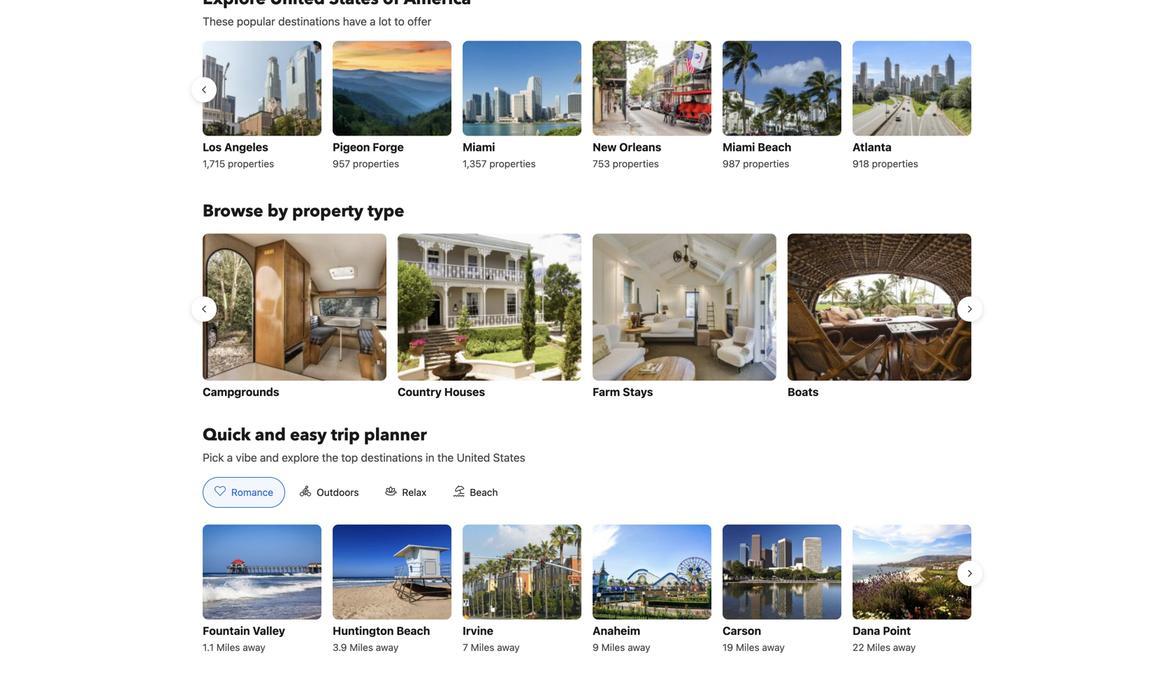 Task type: vqa. For each thing, say whether or not it's contained in the screenshot.
rightmost Dec
no



Task type: describe. For each thing, give the bounding box(es) containing it.
planner
[[364, 424, 427, 447]]

pigeon
[[333, 141, 370, 154]]

valley
[[253, 625, 285, 638]]

orleans
[[620, 141, 662, 154]]

top
[[341, 451, 358, 464]]

popular
[[237, 15, 275, 28]]

19
[[723, 642, 733, 654]]

1,357
[[463, 158, 487, 170]]

dana point 22 miles away
[[853, 625, 916, 654]]

browse
[[203, 200, 263, 223]]

carson
[[723, 625, 761, 638]]

miles inside irvine 7 miles away
[[471, 642, 495, 654]]

huntington beach 3.9 miles away
[[333, 625, 430, 654]]

farm stays link
[[593, 234, 777, 402]]

forge
[[373, 141, 404, 154]]

new orleans 753 properties
[[593, 141, 662, 170]]

stays
[[623, 385, 653, 399]]

irvine 7 miles away
[[463, 625, 520, 654]]

3.9
[[333, 642, 347, 654]]

united
[[457, 451, 490, 464]]

pigeon forge 957 properties
[[333, 141, 404, 170]]

1 vertical spatial and
[[260, 451, 279, 464]]

properties inside "atlanta 918 properties"
[[872, 158, 919, 170]]

miles inside fountain valley 1.1 miles away
[[217, 642, 240, 654]]

type
[[368, 200, 405, 223]]

beach button
[[441, 477, 510, 508]]

properties for pigeon
[[353, 158, 399, 170]]

states
[[493, 451, 526, 464]]

houses
[[444, 385, 485, 399]]

properties for los
[[228, 158, 274, 170]]

trip
[[331, 424, 360, 447]]

miles inside the huntington beach 3.9 miles away
[[350, 642, 373, 654]]

miami for 1,357
[[463, 141, 495, 154]]

irvine
[[463, 625, 494, 638]]

a inside quick and easy trip planner pick a vibe and explore the top destinations in the united states
[[227, 451, 233, 464]]

have
[[343, 15, 367, 28]]

los
[[203, 141, 222, 154]]

beach for huntington beach
[[397, 625, 430, 638]]

in
[[426, 451, 435, 464]]

fountain valley 1.1 miles away
[[203, 625, 285, 654]]

anaheim
[[593, 625, 641, 638]]

angeles
[[224, 141, 268, 154]]

anaheim 9 miles away
[[593, 625, 651, 654]]

region containing campgrounds
[[192, 228, 983, 408]]

quick and easy trip planner pick a vibe and explore the top destinations in the united states
[[203, 424, 526, 464]]

miami for beach
[[723, 141, 755, 154]]

by
[[268, 200, 288, 223]]

relax button
[[374, 477, 439, 508]]

lot
[[379, 15, 392, 28]]

farm
[[593, 385, 620, 399]]

farm stays
[[593, 385, 653, 399]]

tab list containing romance
[[192, 477, 521, 509]]

9
[[593, 642, 599, 654]]

753
[[593, 158, 610, 170]]

miami beach 987 properties
[[723, 141, 792, 170]]

away inside carson 19 miles away
[[762, 642, 785, 654]]

atlanta 918 properties
[[853, 141, 919, 170]]

properties for new
[[613, 158, 659, 170]]

offer
[[408, 15, 432, 28]]

campgrounds link
[[203, 234, 387, 402]]

campgrounds
[[203, 385, 279, 399]]

region containing fountain valley
[[192, 519, 983, 662]]



Task type: locate. For each thing, give the bounding box(es) containing it.
1.1
[[203, 642, 214, 654]]

los angeles 1,715 properties
[[203, 141, 274, 170]]

0 vertical spatial destinations
[[278, 15, 340, 28]]

1 horizontal spatial beach
[[470, 487, 498, 498]]

2 horizontal spatial beach
[[758, 141, 792, 154]]

miami up 987
[[723, 141, 755, 154]]

region
[[192, 35, 983, 178], [192, 228, 983, 408], [192, 519, 983, 662]]

miami inside miami beach 987 properties
[[723, 141, 755, 154]]

2 away from the left
[[376, 642, 399, 654]]

away inside anaheim 9 miles away
[[628, 642, 651, 654]]

boats
[[788, 385, 819, 399]]

the
[[322, 451, 338, 464], [438, 451, 454, 464]]

a left "vibe"
[[227, 451, 233, 464]]

1,715
[[203, 158, 225, 170]]

987
[[723, 158, 741, 170]]

miles
[[217, 642, 240, 654], [350, 642, 373, 654], [471, 642, 495, 654], [602, 642, 625, 654], [736, 642, 760, 654], [867, 642, 891, 654]]

3 miles from the left
[[471, 642, 495, 654]]

pick
[[203, 451, 224, 464]]

these popular destinations have a lot to offer
[[203, 15, 432, 28]]

to
[[395, 15, 405, 28]]

miles inside anaheim 9 miles away
[[602, 642, 625, 654]]

1 horizontal spatial a
[[370, 15, 376, 28]]

dana
[[853, 625, 881, 638]]

1 miles from the left
[[217, 642, 240, 654]]

properties down atlanta at right
[[872, 158, 919, 170]]

1 vertical spatial a
[[227, 451, 233, 464]]

957
[[333, 158, 350, 170]]

1 vertical spatial region
[[192, 228, 983, 408]]

away inside the huntington beach 3.9 miles away
[[376, 642, 399, 654]]

a left the lot
[[370, 15, 376, 28]]

miles down anaheim
[[602, 642, 625, 654]]

1 horizontal spatial the
[[438, 451, 454, 464]]

4 away from the left
[[628, 642, 651, 654]]

1 region from the top
[[192, 35, 983, 178]]

0 horizontal spatial the
[[322, 451, 338, 464]]

country houses
[[398, 385, 485, 399]]

6 away from the left
[[893, 642, 916, 654]]

and up "vibe"
[[255, 424, 286, 447]]

romance button
[[203, 477, 285, 508]]

beach for miami beach
[[758, 141, 792, 154]]

and right "vibe"
[[260, 451, 279, 464]]

away inside dana point 22 miles away
[[893, 642, 916, 654]]

0 vertical spatial a
[[370, 15, 376, 28]]

a
[[370, 15, 376, 28], [227, 451, 233, 464]]

romance
[[231, 487, 273, 498]]

2 miles from the left
[[350, 642, 373, 654]]

away right 19
[[762, 642, 785, 654]]

properties down forge
[[353, 158, 399, 170]]

new
[[593, 141, 617, 154]]

beach inside button
[[470, 487, 498, 498]]

properties inside new orleans 753 properties
[[613, 158, 659, 170]]

1 away from the left
[[243, 642, 266, 654]]

tab list
[[192, 477, 521, 509]]

1 horizontal spatial miami
[[723, 141, 755, 154]]

away right 7
[[497, 642, 520, 654]]

miami 1,357 properties
[[463, 141, 536, 170]]

2 vertical spatial region
[[192, 519, 983, 662]]

1 properties from the left
[[228, 158, 274, 170]]

miles down huntington
[[350, 642, 373, 654]]

properties inside miami 1,357 properties
[[490, 158, 536, 170]]

away down huntington
[[376, 642, 399, 654]]

1 vertical spatial beach
[[470, 487, 498, 498]]

and
[[255, 424, 286, 447], [260, 451, 279, 464]]

properties for miami
[[743, 158, 790, 170]]

the left top
[[322, 451, 338, 464]]

properties down orleans
[[613, 158, 659, 170]]

2 properties from the left
[[353, 158, 399, 170]]

5 miles from the left
[[736, 642, 760, 654]]

0 vertical spatial region
[[192, 35, 983, 178]]

beach inside miami beach 987 properties
[[758, 141, 792, 154]]

browse by property type
[[203, 200, 405, 223]]

fountain
[[203, 625, 250, 638]]

7
[[463, 642, 468, 654]]

atlanta
[[853, 141, 892, 154]]

away down valley
[[243, 642, 266, 654]]

0 horizontal spatial beach
[[397, 625, 430, 638]]

properties inside pigeon forge 957 properties
[[353, 158, 399, 170]]

0 horizontal spatial a
[[227, 451, 233, 464]]

relax
[[402, 487, 427, 498]]

outdoors button
[[288, 477, 371, 508]]

miles right 7
[[471, 642, 495, 654]]

properties right 987
[[743, 158, 790, 170]]

the right in
[[438, 451, 454, 464]]

outdoors
[[317, 487, 359, 498]]

miles right 22
[[867, 642, 891, 654]]

quick
[[203, 424, 251, 447]]

miles inside carson 19 miles away
[[736, 642, 760, 654]]

miami inside miami 1,357 properties
[[463, 141, 495, 154]]

0 vertical spatial beach
[[758, 141, 792, 154]]

property
[[292, 200, 364, 223]]

3 region from the top
[[192, 519, 983, 662]]

destinations inside quick and easy trip planner pick a vibe and explore the top destinations in the united states
[[361, 451, 423, 464]]

2 vertical spatial beach
[[397, 625, 430, 638]]

away inside fountain valley 1.1 miles away
[[243, 642, 266, 654]]

miles down carson
[[736, 642, 760, 654]]

country
[[398, 385, 442, 399]]

away down anaheim
[[628, 642, 651, 654]]

0 horizontal spatial destinations
[[278, 15, 340, 28]]

2 the from the left
[[438, 451, 454, 464]]

away inside irvine 7 miles away
[[497, 642, 520, 654]]

2 region from the top
[[192, 228, 983, 408]]

1 miami from the left
[[463, 141, 495, 154]]

properties inside 'los angeles 1,715 properties'
[[228, 158, 274, 170]]

918
[[853, 158, 870, 170]]

region containing los angeles
[[192, 35, 983, 178]]

miles inside dana point 22 miles away
[[867, 642, 891, 654]]

beach
[[758, 141, 792, 154], [470, 487, 498, 498], [397, 625, 430, 638]]

huntington
[[333, 625, 394, 638]]

point
[[883, 625, 911, 638]]

these
[[203, 15, 234, 28]]

beach inside the huntington beach 3.9 miles away
[[397, 625, 430, 638]]

1 vertical spatial destinations
[[361, 451, 423, 464]]

destinations
[[278, 15, 340, 28], [361, 451, 423, 464]]

3 away from the left
[[497, 642, 520, 654]]

properties right 1,357
[[490, 158, 536, 170]]

miles down "fountain"
[[217, 642, 240, 654]]

boats link
[[788, 234, 972, 402]]

5 properties from the left
[[743, 158, 790, 170]]

destinations down planner in the left of the page
[[361, 451, 423, 464]]

6 miles from the left
[[867, 642, 891, 654]]

country houses link
[[398, 234, 582, 402]]

4 properties from the left
[[613, 158, 659, 170]]

4 miles from the left
[[602, 642, 625, 654]]

properties
[[228, 158, 274, 170], [353, 158, 399, 170], [490, 158, 536, 170], [613, 158, 659, 170], [743, 158, 790, 170], [872, 158, 919, 170]]

22
[[853, 642, 865, 654]]

1 the from the left
[[322, 451, 338, 464]]

0 horizontal spatial miami
[[463, 141, 495, 154]]

miami
[[463, 141, 495, 154], [723, 141, 755, 154]]

destinations left have
[[278, 15, 340, 28]]

easy
[[290, 424, 327, 447]]

miami up 1,357
[[463, 141, 495, 154]]

properties down angeles
[[228, 158, 274, 170]]

vibe
[[236, 451, 257, 464]]

explore
[[282, 451, 319, 464]]

0 vertical spatial and
[[255, 424, 286, 447]]

carson 19 miles away
[[723, 625, 785, 654]]

1 horizontal spatial destinations
[[361, 451, 423, 464]]

away down point
[[893, 642, 916, 654]]

6 properties from the left
[[872, 158, 919, 170]]

2 miami from the left
[[723, 141, 755, 154]]

3 properties from the left
[[490, 158, 536, 170]]

5 away from the left
[[762, 642, 785, 654]]

away
[[243, 642, 266, 654], [376, 642, 399, 654], [497, 642, 520, 654], [628, 642, 651, 654], [762, 642, 785, 654], [893, 642, 916, 654]]

properties inside miami beach 987 properties
[[743, 158, 790, 170]]



